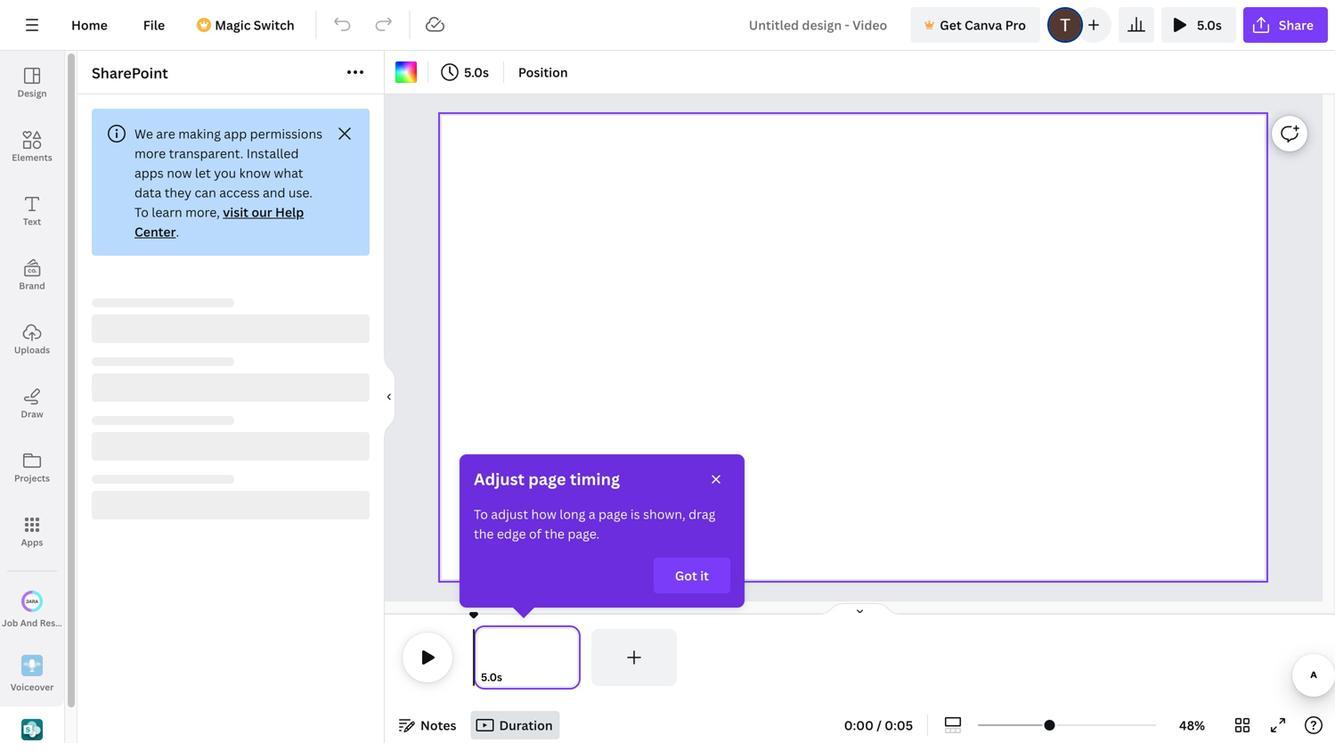 Task type: describe. For each thing, give the bounding box(es) containing it.
what
[[274, 164, 303, 181]]

ai
[[76, 617, 85, 629]]

data
[[135, 184, 162, 201]]

get
[[940, 16, 962, 33]]

0:05
[[885, 717, 914, 734]]

home link
[[57, 7, 122, 43]]

we are making app permissions more transparent. installed apps now let you know what data they can access and use. to learn more,
[[135, 125, 323, 221]]

1 vertical spatial 5.0s button
[[436, 58, 496, 86]]

draw
[[21, 408, 43, 420]]

get canva pro button
[[911, 7, 1041, 43]]

visit
[[223, 204, 249, 221]]

voiceover button
[[0, 643, 64, 707]]

making
[[178, 125, 221, 142]]

Design title text field
[[735, 7, 904, 43]]

design
[[17, 87, 47, 99]]

our
[[252, 204, 272, 221]]

it
[[701, 567, 709, 584]]

brand button
[[0, 243, 64, 307]]

Page title text field
[[510, 668, 517, 686]]

how
[[532, 506, 557, 523]]

.
[[176, 223, 179, 240]]

page inside to adjust how long a page is shown, drag the edge of the page.
[[599, 506, 628, 523]]

adjust
[[491, 506, 529, 523]]

position
[[519, 64, 568, 81]]

and
[[20, 617, 38, 629]]

canva
[[965, 16, 1003, 33]]

48%
[[1180, 717, 1206, 734]]

elements button
[[0, 115, 64, 179]]

visit our help center link
[[135, 204, 304, 240]]

to inside the we are making app permissions more transparent. installed apps now let you know what data they can access and use. to learn more,
[[135, 204, 149, 221]]

visit our help center
[[135, 204, 304, 240]]

notes button
[[392, 711, 464, 740]]

of
[[529, 525, 542, 542]]

know
[[239, 164, 271, 181]]

2 vertical spatial 5.0s
[[481, 670, 503, 684]]

1 the from the left
[[474, 525, 494, 542]]

got it button
[[654, 558, 731, 594]]

adjust page timing
[[474, 468, 620, 490]]

apps
[[21, 536, 43, 549]]

pro
[[1006, 16, 1027, 33]]

main menu bar
[[0, 0, 1336, 51]]

share
[[1280, 16, 1314, 33]]

uploads
[[14, 344, 50, 356]]

resume
[[40, 617, 74, 629]]

magic switch button
[[186, 7, 309, 43]]

projects
[[14, 472, 50, 484]]

page.
[[568, 525, 600, 542]]

and
[[263, 184, 286, 201]]

are
[[156, 125, 175, 142]]

is
[[631, 506, 640, 523]]

long
[[560, 506, 586, 523]]

home
[[71, 16, 108, 33]]

let
[[195, 164, 211, 181]]

0:00
[[845, 717, 874, 734]]

shown,
[[643, 506, 686, 523]]

access
[[219, 184, 260, 201]]

hide image
[[384, 354, 396, 440]]

can
[[195, 184, 216, 201]]

0:00 / 0:05
[[845, 717, 914, 734]]

text button
[[0, 179, 64, 243]]

brand
[[19, 280, 45, 292]]

drag
[[689, 506, 716, 523]]

job and resume ai
[[2, 617, 85, 629]]

they
[[165, 184, 192, 201]]

/
[[877, 717, 882, 734]]

elements
[[12, 151, 52, 164]]

transparent.
[[169, 145, 244, 162]]

1 vertical spatial 5.0s
[[464, 64, 489, 81]]

help
[[275, 204, 304, 221]]



Task type: locate. For each thing, give the bounding box(es) containing it.
hide pages image
[[818, 602, 903, 617]]

notes
[[421, 717, 457, 734]]

1 horizontal spatial the
[[545, 525, 565, 542]]

to
[[135, 204, 149, 221], [474, 506, 488, 523]]

voiceover
[[10, 681, 54, 693]]

to inside to adjust how long a page is shown, drag the edge of the page.
[[474, 506, 488, 523]]

trimming, end edge slider
[[565, 629, 581, 686]]

permissions
[[250, 125, 323, 142]]

the left the edge
[[474, 525, 494, 542]]

2 the from the left
[[545, 525, 565, 542]]

page
[[529, 468, 566, 490], [599, 506, 628, 523]]

file button
[[129, 7, 179, 43]]

position button
[[511, 58, 575, 86]]

more
[[135, 145, 166, 162]]

text
[[23, 216, 41, 228]]

duration button
[[471, 711, 560, 740]]

5.0s inside main menu bar
[[1198, 16, 1223, 33]]

apps
[[135, 164, 164, 181]]

a
[[589, 506, 596, 523]]

job
[[2, 617, 18, 629]]

sharepoint
[[92, 63, 168, 82]]

5.0s
[[1198, 16, 1223, 33], [464, 64, 489, 81], [481, 670, 503, 684]]

duration
[[499, 717, 553, 734]]

0 vertical spatial 5.0s
[[1198, 16, 1223, 33]]

timing
[[570, 468, 620, 490]]

to down data
[[135, 204, 149, 221]]

1 horizontal spatial page
[[599, 506, 628, 523]]

0 vertical spatial page
[[529, 468, 566, 490]]

got it
[[675, 567, 709, 584]]

5.0s button right #ffffff image
[[436, 58, 496, 86]]

app
[[224, 125, 247, 142]]

design button
[[0, 51, 64, 115]]

5.0s left page title text box
[[481, 670, 503, 684]]

use.
[[289, 184, 313, 201]]

1 horizontal spatial to
[[474, 506, 488, 523]]

draw button
[[0, 372, 64, 436]]

#ffffff image
[[396, 61, 417, 83]]

5.0s left position
[[464, 64, 489, 81]]

file
[[143, 16, 165, 33]]

0 horizontal spatial to
[[135, 204, 149, 221]]

1 vertical spatial page
[[599, 506, 628, 523]]

adjust
[[474, 468, 525, 490]]

now
[[167, 164, 192, 181]]

0 vertical spatial 5.0s button
[[1162, 7, 1237, 43]]

page up how
[[529, 468, 566, 490]]

5.0s button
[[1162, 7, 1237, 43], [436, 58, 496, 86], [481, 668, 503, 686]]

5.0s button left share dropdown button
[[1162, 7, 1237, 43]]

2 vertical spatial 5.0s button
[[481, 668, 503, 686]]

get canva pro
[[940, 16, 1027, 33]]

5.0s button left page title text box
[[481, 668, 503, 686]]

you
[[214, 164, 236, 181]]

side panel tab list
[[0, 51, 85, 743]]

magic
[[215, 16, 251, 33]]

0 vertical spatial to
[[135, 204, 149, 221]]

the
[[474, 525, 494, 542], [545, 525, 565, 542]]

trimming, start edge slider
[[474, 629, 490, 686]]

0 horizontal spatial page
[[529, 468, 566, 490]]

uploads button
[[0, 307, 64, 372]]

switch
[[254, 16, 295, 33]]

the right of
[[545, 525, 565, 542]]

to left adjust
[[474, 506, 488, 523]]

edge
[[497, 525, 526, 542]]

to adjust how long a page is shown, drag the edge of the page.
[[474, 506, 716, 542]]

learn
[[152, 204, 182, 221]]

projects button
[[0, 436, 64, 500]]

got
[[675, 567, 698, 584]]

48% button
[[1164, 711, 1222, 740]]

magic switch
[[215, 16, 295, 33]]

5.0s left share dropdown button
[[1198, 16, 1223, 33]]

center
[[135, 223, 176, 240]]

page right a
[[599, 506, 628, 523]]

share button
[[1244, 7, 1329, 43]]

more,
[[185, 204, 220, 221]]

we
[[135, 125, 153, 142]]

job and resume ai button
[[0, 578, 85, 643]]

apps button
[[0, 500, 64, 564]]

1 vertical spatial to
[[474, 506, 488, 523]]

0 horizontal spatial the
[[474, 525, 494, 542]]

installed
[[247, 145, 299, 162]]



Task type: vqa. For each thing, say whether or not it's contained in the screenshot.
enabled
no



